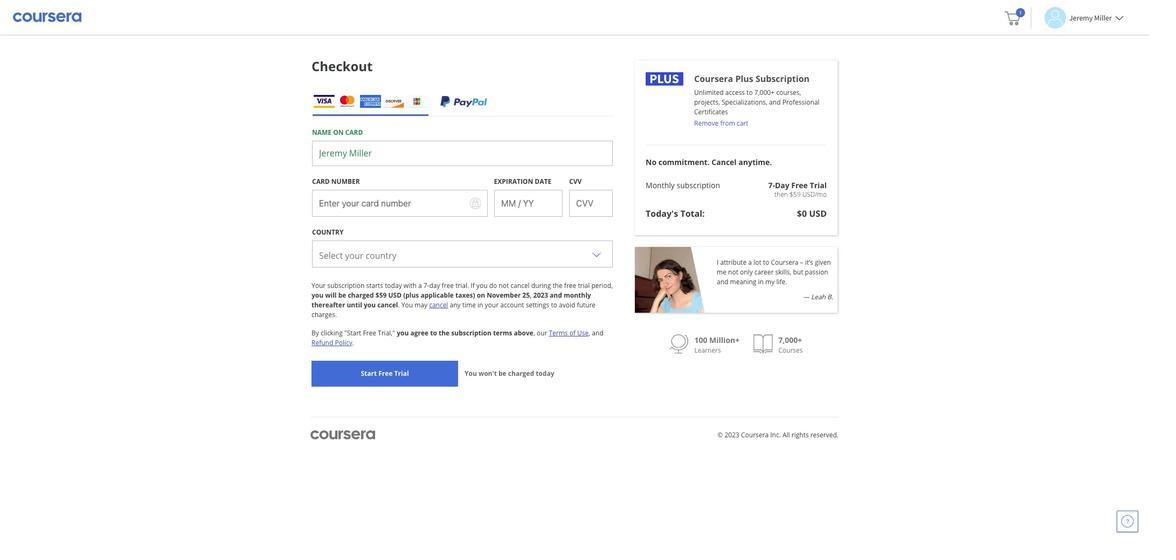 Task type: describe. For each thing, give the bounding box(es) containing it.
charges.
[[312, 310, 337, 319]]

million+
[[710, 335, 740, 345]]

policy
[[335, 338, 353, 347]]

select your country
[[319, 250, 397, 262]]

only
[[740, 267, 753, 277]]

©
[[718, 430, 723, 440]]

jeremy miller button
[[1031, 7, 1124, 28]]

your
[[312, 281, 326, 290]]

0 horizontal spatial a
[[418, 281, 422, 290]]

0 horizontal spatial today
[[385, 281, 402, 290]]

today's total:
[[646, 208, 705, 219]]

subscription for your
[[328, 281, 365, 290]]

thereafter
[[312, 300, 345, 310]]

0 horizontal spatial on
[[333, 128, 344, 137]]

to inside the coursera plus subscription unlimited access to 7,000+ courses, projects, specializations, and professional certificates remove from cart
[[747, 88, 753, 97]]

subscription
[[756, 73, 810, 85]]

today's
[[646, 208, 679, 219]]

with
[[404, 281, 417, 290]]

but
[[794, 267, 804, 277]]

expiration
[[494, 177, 533, 186]]

attribute
[[721, 258, 747, 267]]

b.
[[828, 292, 834, 301]]

discover image
[[383, 95, 404, 108]]

cart
[[737, 119, 749, 128]]

–
[[801, 258, 804, 267]]

monthly
[[564, 291, 591, 300]]

(plus
[[403, 291, 419, 300]]

a inside the i attribute a lot to coursera – it's given me not only career skills, but passion and meaning in my life.
[[749, 258, 752, 267]]

my
[[766, 277, 775, 286]]

your inside any time in your account settings to avoid future charges.
[[485, 300, 499, 310]]

2 free from the left
[[565, 281, 577, 290]]

of
[[570, 329, 576, 338]]

reserved.
[[811, 430, 839, 440]]

any time in your account settings to avoid future charges.
[[312, 300, 596, 319]]

paypal image
[[440, 95, 488, 108]]

1 vertical spatial today
[[536, 369, 555, 378]]

be for will
[[338, 291, 346, 300]]

2 horizontal spatial cancel
[[511, 281, 530, 290]]

day
[[430, 281, 440, 290]]

remove from cart link
[[695, 119, 749, 128]]

trial
[[578, 281, 590, 290]]

name
[[312, 128, 332, 137]]

certificates
[[695, 107, 728, 116]]

$0 usd
[[798, 208, 827, 219]]

period,
[[592, 281, 613, 290]]

me
[[717, 267, 727, 277]]

0 horizontal spatial you
[[402, 300, 413, 310]]

lot
[[754, 258, 762, 267]]

"start
[[345, 329, 361, 338]]

refund
[[312, 338, 333, 347]]

trial inside "button"
[[395, 369, 409, 378]]

0 horizontal spatial card
[[312, 177, 330, 186]]

2 vertical spatial coursera
[[742, 430, 769, 440]]

you down your
[[312, 291, 324, 300]]

do
[[489, 281, 497, 290]]

card number
[[312, 177, 360, 186]]

checkout main content
[[0, 55, 1150, 464]]

subscription for monthly
[[677, 180, 721, 190]]

day
[[775, 180, 790, 190]]

to inside any time in your account settings to avoid future charges.
[[551, 300, 558, 310]]

your subscription starts today with a 7-day free trial. if you do not cancel during the free trial period,
[[312, 281, 613, 290]]

mastercard image
[[337, 95, 358, 108]]

time
[[463, 300, 476, 310]]

help center image
[[1122, 515, 1135, 528]]

coursera plus subscription unlimited access to 7,000+ courses, projects, specializations, and professional certificates remove from cart
[[695, 73, 820, 128]]

cancel link
[[429, 300, 448, 310]]

until
[[347, 300, 362, 310]]

cvv
[[570, 177, 582, 186]]

7-day free trial
[[769, 180, 827, 190]]

trial,"
[[378, 329, 395, 338]]

total:
[[681, 208, 705, 219]]

lock image
[[469, 197, 481, 209]]

it's
[[806, 258, 814, 267]]

cancel inside (plus applicable taxes) on november 25, 2023 and monthly thereafter until you cancel
[[378, 300, 398, 310]]

unlimited
[[695, 88, 724, 97]]

2023 inside (plus applicable taxes) on november 25, 2023 and monthly thereafter until you cancel
[[534, 291, 548, 300]]

charged for $59
[[348, 291, 374, 300]]

7,000+ inside the coursera plus subscription unlimited access to 7,000+ courses, projects, specializations, and professional certificates remove from cart
[[755, 88, 775, 97]]

visa image
[[314, 95, 335, 108]]

0 vertical spatial trial
[[810, 180, 827, 190]]

then $59 usd /mo
[[775, 190, 827, 199]]

country
[[366, 250, 397, 262]]

. you may cancel
[[398, 300, 448, 310]]

checkout
[[312, 57, 373, 75]]

access
[[726, 88, 745, 97]]

1 , from the left
[[534, 329, 535, 338]]

commitment.
[[659, 157, 710, 167]]

25,
[[523, 291, 532, 300]]

life.
[[777, 277, 788, 286]]

leah
[[812, 292, 826, 301]]

will
[[325, 291, 337, 300]]

jcb image
[[407, 95, 428, 108]]

(plus applicable taxes) on november 25, 2023 and monthly thereafter until you cancel
[[312, 291, 591, 310]]

jeremy miller
[[1070, 13, 1112, 22]]

you won't be charged today
[[465, 369, 555, 378]]

clicking
[[321, 329, 343, 338]]

date
[[535, 177, 552, 186]]

site metric image for 100
[[670, 334, 689, 354]]

by clicking "start free trial," you agree to the subscription terms above , our terms of use , and refund policy .
[[312, 329, 604, 347]]

in inside any time in your account settings to avoid future charges.
[[478, 300, 483, 310]]

charged for today
[[508, 369, 534, 378]]

0 horizontal spatial $59
[[376, 291, 387, 300]]

you inside by clicking "start free trial," you agree to the subscription terms above , our terms of use , and refund policy .
[[397, 329, 409, 338]]

0 vertical spatial free
[[792, 180, 808, 190]]

terms of use link
[[549, 329, 589, 338]]

taxes)
[[456, 291, 475, 300]]

agree
[[411, 329, 429, 338]]

any
[[450, 300, 461, 310]]

number
[[332, 177, 360, 186]]

start
[[361, 369, 377, 378]]



Task type: locate. For each thing, give the bounding box(es) containing it.
. left 'may'
[[398, 300, 400, 310]]

your right select
[[345, 250, 364, 262]]

given
[[815, 258, 831, 267]]

then
[[775, 190, 788, 199]]

0 vertical spatial the
[[553, 281, 563, 290]]

0 vertical spatial charged
[[348, 291, 374, 300]]

to inside by clicking "start free trial," you agree to the subscription terms above , our terms of use , and refund policy .
[[430, 329, 437, 338]]

you left won't
[[465, 369, 477, 378]]

$0
[[798, 208, 807, 219]]

by
[[312, 329, 319, 338]]

1 vertical spatial usd
[[810, 208, 827, 219]]

0 vertical spatial not
[[729, 267, 739, 277]]

coursera inside the coursera plus subscription unlimited access to 7,000+ courses, projects, specializations, and professional certificates remove from cart
[[695, 73, 734, 85]]

0 vertical spatial coursera image
[[13, 9, 81, 26]]

courses,
[[777, 88, 802, 97]]

1 horizontal spatial be
[[499, 369, 507, 378]]

1 vertical spatial 2023
[[725, 430, 740, 440]]

you
[[402, 300, 413, 310], [465, 369, 477, 378]]

account
[[501, 300, 524, 310]]

coursera up skills,
[[771, 258, 799, 267]]

0 horizontal spatial in
[[478, 300, 483, 310]]

1 horizontal spatial subscription
[[452, 329, 492, 338]]

start free trial button
[[312, 361, 458, 387]]

free right day
[[442, 281, 454, 290]]

0 horizontal spatial 2023
[[534, 291, 548, 300]]

1 vertical spatial in
[[478, 300, 483, 310]]

on inside (plus applicable taxes) on november 25, 2023 and monthly thereafter until you cancel
[[477, 291, 485, 300]]

2 horizontal spatial subscription
[[677, 180, 721, 190]]

confirm payment details element
[[312, 55, 373, 78]]

0 horizontal spatial the
[[439, 329, 450, 338]]

, left our
[[534, 329, 535, 338]]

0 vertical spatial 2023
[[534, 291, 548, 300]]

select
[[319, 250, 343, 262]]

and inside by clicking "start free trial," you agree to the subscription terms above , our terms of use , and refund policy .
[[592, 329, 604, 338]]

and down "me" at the right
[[717, 277, 729, 286]]

free up monthly
[[565, 281, 577, 290]]

avoid
[[559, 300, 576, 310]]

and inside (plus applicable taxes) on november 25, 2023 and monthly thereafter until you cancel
[[550, 291, 562, 300]]

7,000+ courses
[[779, 335, 803, 355]]

0 horizontal spatial coursera
[[695, 73, 734, 85]]

not down the attribute
[[729, 267, 739, 277]]

be for won't
[[499, 369, 507, 378]]

1 horizontal spatial card
[[345, 128, 363, 137]]

coursera inside the i attribute a lot to coursera – it's given me not only career skills, but passion and meaning in my life.
[[771, 258, 799, 267]]

100
[[695, 335, 708, 345]]

chevron down image
[[591, 248, 603, 261]]

may
[[415, 300, 428, 310]]

monthly subscription
[[646, 180, 721, 190]]

1 horizontal spatial site metric image
[[754, 334, 773, 354]]

. inside by clicking "start free trial," you agree to the subscription terms above , our terms of use , and refund policy .
[[353, 338, 354, 347]]

you inside (plus applicable taxes) on november 25, 2023 and monthly thereafter until you cancel
[[364, 300, 376, 310]]

1 horizontal spatial ,
[[589, 329, 591, 338]]

0 vertical spatial on
[[333, 128, 344, 137]]

free right '"start'
[[363, 329, 376, 338]]

you right 'until' at left
[[364, 300, 376, 310]]

1 horizontal spatial today
[[536, 369, 555, 378]]

site metric image left 7,000+ courses on the bottom of page
[[754, 334, 773, 354]]

to inside the i attribute a lot to coursera – it's given me not only career skills, but passion and meaning in my life.
[[764, 258, 770, 267]]

in right time
[[478, 300, 483, 310]]

2 site metric image from the left
[[754, 334, 773, 354]]

0 vertical spatial $59
[[790, 190, 801, 199]]

learners
[[695, 346, 721, 355]]

free right start
[[379, 369, 393, 378]]

0 vertical spatial subscription
[[677, 180, 721, 190]]

1 vertical spatial 7-
[[424, 281, 430, 290]]

0 horizontal spatial free
[[442, 281, 454, 290]]

free inside start free trial "button"
[[379, 369, 393, 378]]

charged up 'until' at left
[[348, 291, 374, 300]]

american express image
[[360, 95, 381, 108]]

0 vertical spatial coursera
[[695, 73, 734, 85]]

1 horizontal spatial .
[[398, 300, 400, 310]]

today
[[385, 281, 402, 290], [536, 369, 555, 378]]

free
[[792, 180, 808, 190], [363, 329, 376, 338], [379, 369, 393, 378]]

2 horizontal spatial coursera
[[771, 258, 799, 267]]

passion
[[805, 267, 829, 277]]

1 vertical spatial $59
[[376, 291, 387, 300]]

0 vertical spatial in
[[759, 277, 764, 286]]

the inside by clicking "start free trial," you agree to the subscription terms above , our terms of use , and refund policy .
[[439, 329, 450, 338]]

2 , from the left
[[589, 329, 591, 338]]

free right day on the top right
[[792, 180, 808, 190]]

0 horizontal spatial coursera image
[[13, 9, 81, 26]]

on right "name" at top
[[333, 128, 344, 137]]

0 horizontal spatial free
[[363, 329, 376, 338]]

in inside the i attribute a lot to coursera – it's given me not only career skills, but passion and meaning in my life.
[[759, 277, 764, 286]]

not
[[729, 267, 739, 277], [499, 281, 509, 290]]

— leah b.
[[803, 292, 834, 301]]

trial right start
[[395, 369, 409, 378]]

1 horizontal spatial 2023
[[725, 430, 740, 440]]

0 vertical spatial usd
[[803, 190, 816, 199]]

0 horizontal spatial be
[[338, 291, 346, 300]]

1 vertical spatial the
[[439, 329, 450, 338]]

© 2023 coursera inc. all rights reserved.
[[718, 430, 839, 440]]

subscription up you will be charged $59 usd
[[328, 281, 365, 290]]

site metric image for 7,000+
[[754, 334, 773, 354]]

no
[[646, 157, 657, 167]]

1 vertical spatial a
[[418, 281, 422, 290]]

and down courses,
[[770, 98, 781, 107]]

not up 'november'
[[499, 281, 509, 290]]

0 vertical spatial be
[[338, 291, 346, 300]]

7,000+ up "specializations,"
[[755, 88, 775, 97]]

courses
[[779, 346, 803, 355]]

card
[[345, 128, 363, 137], [312, 177, 330, 186]]

to up "specializations,"
[[747, 88, 753, 97]]

1 horizontal spatial you
[[465, 369, 477, 378]]

0 vertical spatial card
[[345, 128, 363, 137]]

usd up $0 usd
[[803, 190, 816, 199]]

7- down the anytime.
[[769, 180, 775, 190]]

0 horizontal spatial your
[[345, 250, 364, 262]]

coursera up "unlimited"
[[695, 73, 734, 85]]

coursera plus subscription image
[[646, 72, 684, 86]]

.
[[398, 300, 400, 310], [353, 338, 354, 347]]

plus
[[736, 73, 754, 85]]

and inside the coursera plus subscription unlimited access to 7,000+ courses, projects, specializations, and professional certificates remove from cart
[[770, 98, 781, 107]]

specializations,
[[722, 98, 768, 107]]

0 horizontal spatial not
[[499, 281, 509, 290]]

1 horizontal spatial cancel
[[429, 300, 448, 310]]

1 horizontal spatial free
[[379, 369, 393, 378]]

in
[[759, 277, 764, 286], [478, 300, 483, 310]]

you right trial," on the left of page
[[397, 329, 409, 338]]

to left avoid on the bottom of the page
[[551, 300, 558, 310]]

anytime.
[[739, 157, 772, 167]]

0 vertical spatial your
[[345, 250, 364, 262]]

be right will
[[338, 291, 346, 300]]

cancel up the '25,'
[[511, 281, 530, 290]]

to right "agree"
[[430, 329, 437, 338]]

1 vertical spatial you
[[465, 369, 477, 378]]

subscription down no commitment. cancel anytime.
[[677, 180, 721, 190]]

in left my
[[759, 277, 764, 286]]

1 horizontal spatial 7-
[[769, 180, 775, 190]]

1 vertical spatial be
[[499, 369, 507, 378]]

0 horizontal spatial subscription
[[328, 281, 365, 290]]

usd right $0
[[810, 208, 827, 219]]

card left 'number' on the left top
[[312, 177, 330, 186]]

Name on Card text field
[[312, 141, 613, 166]]

and inside the i attribute a lot to coursera – it's given me not only career skills, but passion and meaning in my life.
[[717, 277, 729, 286]]

2023 right ©
[[725, 430, 740, 440]]

$59 down starts
[[376, 291, 387, 300]]

1 horizontal spatial coursera image
[[311, 430, 375, 440]]

the right "agree"
[[439, 329, 450, 338]]

the right during
[[553, 281, 563, 290]]

1 horizontal spatial free
[[565, 281, 577, 290]]

$59 right then
[[790, 190, 801, 199]]

coursera image
[[13, 9, 81, 26], [311, 430, 375, 440]]

you down (plus
[[402, 300, 413, 310]]

7-
[[769, 180, 775, 190], [424, 281, 430, 290]]

2023
[[534, 291, 548, 300], [725, 430, 740, 440]]

0 horizontal spatial trial
[[395, 369, 409, 378]]

start free trial
[[361, 369, 409, 378]]

1 vertical spatial free
[[363, 329, 376, 338]]

rights
[[792, 430, 809, 440]]

1 horizontal spatial charged
[[508, 369, 534, 378]]

1 vertical spatial charged
[[508, 369, 534, 378]]

0 vertical spatial you
[[402, 300, 413, 310]]

skills,
[[776, 267, 792, 277]]

expiration date
[[494, 177, 552, 186]]

0 vertical spatial 7,000+
[[755, 88, 775, 97]]

free inside by clicking "start free trial," you agree to the subscription terms above , our terms of use , and refund policy .
[[363, 329, 376, 338]]

november
[[487, 291, 521, 300]]

1 horizontal spatial the
[[553, 281, 563, 290]]

1 vertical spatial not
[[499, 281, 509, 290]]

100 million+ learners
[[695, 335, 740, 355]]

jeremy
[[1070, 13, 1093, 22]]

shopping cart: 1 item image
[[1005, 8, 1026, 25]]

projects,
[[695, 98, 720, 107]]

usd left (plus
[[389, 291, 402, 300]]

1 vertical spatial card
[[312, 177, 330, 186]]

on right taxes)
[[477, 291, 485, 300]]

charged right won't
[[508, 369, 534, 378]]

1 horizontal spatial in
[[759, 277, 764, 286]]

2 vertical spatial subscription
[[452, 329, 492, 338]]

subscription down time
[[452, 329, 492, 338]]

1 vertical spatial subscription
[[328, 281, 365, 290]]

2 horizontal spatial free
[[792, 180, 808, 190]]

0 horizontal spatial 7,000+
[[755, 88, 775, 97]]

i attribute a lot to coursera – it's given me not only career skills, but passion and meaning in my life.
[[717, 258, 831, 286]]

today left with
[[385, 281, 402, 290]]

free
[[442, 281, 454, 290], [565, 281, 577, 290]]

card down mastercard icon
[[345, 128, 363, 137]]

site metric image
[[670, 334, 689, 354], [754, 334, 773, 354]]

i
[[717, 258, 719, 267]]

you
[[477, 281, 488, 290], [312, 291, 324, 300], [364, 300, 376, 310], [397, 329, 409, 338]]

0 horizontal spatial 7-
[[424, 281, 430, 290]]

tab list
[[312, 86, 613, 116]]

trial
[[810, 180, 827, 190], [395, 369, 409, 378]]

1 site metric image from the left
[[670, 334, 689, 354]]

a
[[749, 258, 752, 267], [418, 281, 422, 290]]

usd
[[803, 190, 816, 199], [810, 208, 827, 219], [389, 291, 402, 300]]

1 vertical spatial coursera image
[[311, 430, 375, 440]]

remove
[[695, 119, 719, 128]]

site metric image left 100 at the bottom right of page
[[670, 334, 689, 354]]

cancel down starts
[[378, 300, 398, 310]]

0 vertical spatial a
[[749, 258, 752, 267]]

1 horizontal spatial coursera
[[742, 430, 769, 440]]

. down '"start'
[[353, 338, 354, 347]]

/mo
[[816, 190, 827, 199]]

1 horizontal spatial your
[[485, 300, 499, 310]]

your
[[345, 250, 364, 262], [485, 300, 499, 310]]

cancel
[[712, 157, 737, 167]]

1 vertical spatial on
[[477, 291, 485, 300]]

monthly
[[646, 180, 675, 190]]

1 vertical spatial coursera
[[771, 258, 799, 267]]

0 horizontal spatial ,
[[534, 329, 535, 338]]

1 horizontal spatial not
[[729, 267, 739, 277]]

tab list inside "checkout" main content
[[312, 86, 613, 116]]

1 horizontal spatial on
[[477, 291, 485, 300]]

cancel
[[511, 281, 530, 290], [378, 300, 398, 310], [429, 300, 448, 310]]

today down our
[[536, 369, 555, 378]]

1 vertical spatial your
[[485, 300, 499, 310]]

—
[[803, 292, 810, 301]]

miller
[[1095, 13, 1112, 22]]

1 horizontal spatial a
[[749, 258, 752, 267]]

trial up $0 usd
[[810, 180, 827, 190]]

0 horizontal spatial site metric image
[[670, 334, 689, 354]]

a right with
[[418, 281, 422, 290]]

above
[[514, 329, 534, 338]]

7- up applicable
[[424, 281, 430, 290]]

,
[[534, 329, 535, 338], [589, 329, 591, 338]]

to right lot at the top right of the page
[[764, 258, 770, 267]]

subscription inside by clicking "start free trial," you agree to the subscription terms above , our terms of use , and refund policy .
[[452, 329, 492, 338]]

2023 down during
[[534, 291, 548, 300]]

a left lot at the top right of the page
[[749, 258, 752, 267]]

2 vertical spatial usd
[[389, 291, 402, 300]]

terms
[[549, 329, 568, 338]]

1 vertical spatial 7,000+
[[779, 335, 803, 345]]

coursera left "inc."
[[742, 430, 769, 440]]

you right if
[[477, 281, 488, 290]]

0 horizontal spatial .
[[353, 338, 354, 347]]

not inside the i attribute a lot to coursera – it's given me not only career skills, but passion and meaning in my life.
[[729, 267, 739, 277]]

our
[[537, 329, 548, 338]]

1 horizontal spatial $59
[[790, 190, 801, 199]]

settings
[[526, 300, 550, 310]]

7,000+ up courses
[[779, 335, 803, 345]]

subscription
[[677, 180, 721, 190], [328, 281, 365, 290], [452, 329, 492, 338]]

future
[[577, 300, 596, 310]]

1 vertical spatial .
[[353, 338, 354, 347]]

and right use
[[592, 329, 604, 338]]

1 free from the left
[[442, 281, 454, 290]]

terms
[[493, 329, 513, 338]]

, right of
[[589, 329, 591, 338]]

meaning
[[730, 277, 757, 286]]

and up avoid on the bottom of the page
[[550, 291, 562, 300]]

7,000+ inside 7,000+ courses
[[779, 335, 803, 345]]

1 vertical spatial trial
[[395, 369, 409, 378]]

cancel down applicable
[[429, 300, 448, 310]]

you will be charged $59 usd
[[312, 291, 402, 300]]

name on card
[[312, 128, 363, 137]]

0 horizontal spatial charged
[[348, 291, 374, 300]]

be right won't
[[499, 369, 507, 378]]

0 horizontal spatial cancel
[[378, 300, 398, 310]]

0 vertical spatial today
[[385, 281, 402, 290]]

career
[[755, 267, 774, 277]]

refund policy link
[[312, 338, 353, 347]]

0 vertical spatial 7-
[[769, 180, 775, 190]]

2 vertical spatial free
[[379, 369, 393, 378]]

country
[[312, 228, 344, 237]]

1 horizontal spatial 7,000+
[[779, 335, 803, 345]]

your down 'november'
[[485, 300, 499, 310]]

1 horizontal spatial trial
[[810, 180, 827, 190]]



Task type: vqa. For each thing, say whether or not it's contained in the screenshot.
of
yes



